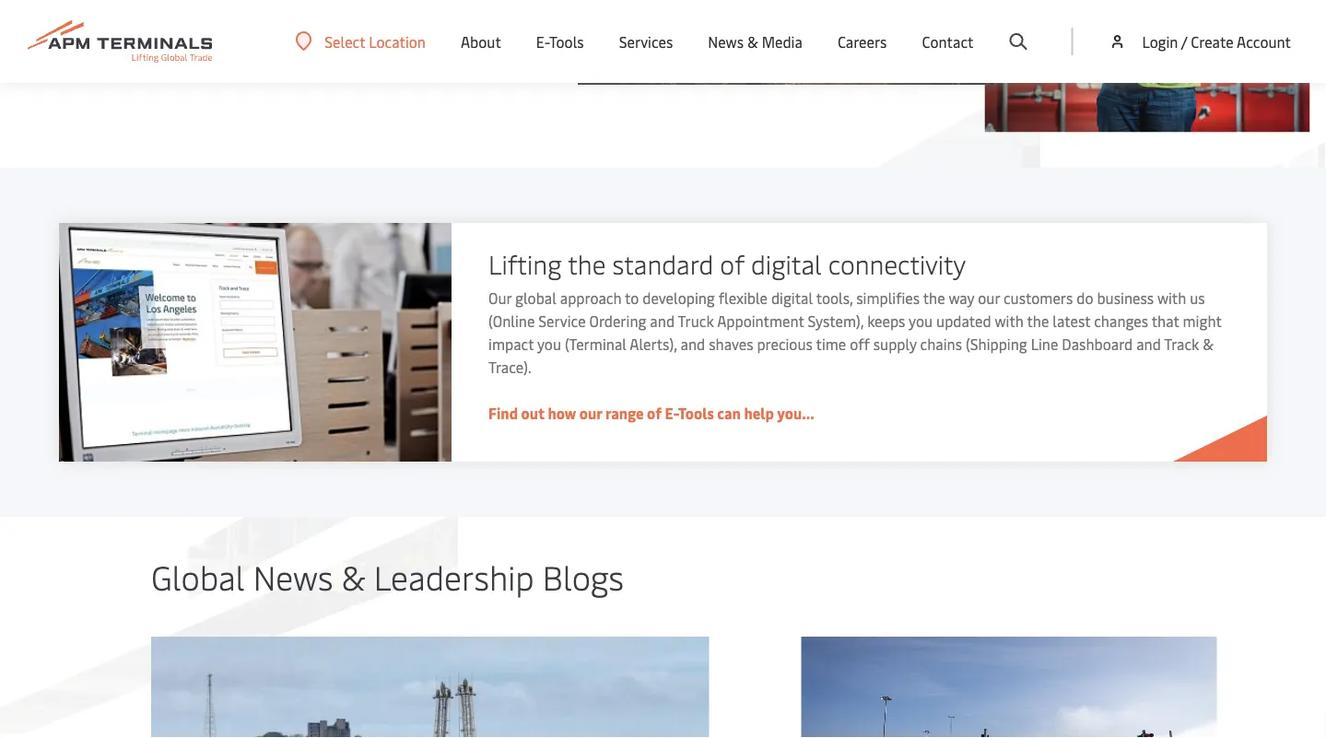 Task type: vqa. For each thing, say whether or not it's contained in the screenshot.
operate
no



Task type: locate. For each thing, give the bounding box(es) containing it.
media
[[762, 32, 803, 51]]

tools inside e-tools popup button
[[550, 32, 584, 51]]

tools left services popup button
[[550, 32, 584, 51]]

lifting the standard of digital connectivity our global approach to developing flexible digital tools, simplifies the way our customers do business with us (online service ordering and truck appointment system), keeps you updated with the latest changes that might impact you (terminal alerts), and shaves precious time off supply chains (shipping line dashboard and track & trace).
[[489, 245, 1222, 377]]

our right way
[[979, 288, 1000, 308]]

1 horizontal spatial &
[[748, 32, 759, 51]]

our inside lifting the standard of digital connectivity our global approach to developing flexible digital tools, simplifies the way our customers do business with us (online service ordering and truck appointment system), keeps you updated with the latest changes that might impact you (terminal alerts), and shaves precious time off supply chains (shipping line dashboard and track & trace).
[[979, 288, 1000, 308]]

you
[[909, 311, 933, 331], [537, 334, 562, 354]]

0 horizontal spatial e-
[[536, 32, 550, 51]]

flexible
[[719, 288, 768, 308]]

(terminal
[[565, 334, 627, 354]]

digital up flexible
[[751, 245, 822, 281]]

our
[[489, 288, 512, 308]]

1 vertical spatial of
[[647, 403, 662, 423]]

1 vertical spatial you
[[537, 334, 562, 354]]

1 vertical spatial &
[[1203, 334, 1214, 354]]

0 horizontal spatial &
[[342, 554, 366, 599]]

1 horizontal spatial e-
[[665, 403, 679, 423]]

tools,
[[817, 288, 853, 308]]

truck
[[678, 311, 714, 331]]

e- inside popup button
[[536, 32, 550, 51]]

simplifies
[[857, 288, 920, 308]]

1 horizontal spatial of
[[720, 245, 745, 281]]

standard
[[613, 245, 714, 281]]

global news & leadership blogs
[[151, 554, 624, 599]]

0 vertical spatial of
[[720, 245, 745, 281]]

1 horizontal spatial news
[[708, 32, 744, 51]]

2 horizontal spatial &
[[1203, 334, 1214, 354]]

you up chains
[[909, 311, 933, 331]]

trace).
[[489, 357, 532, 377]]

impact
[[489, 334, 534, 354]]

of right range
[[647, 403, 662, 423]]

digital
[[751, 245, 822, 281], [772, 288, 813, 308]]

0 vertical spatial &
[[748, 32, 759, 51]]

digital up "appointment"
[[772, 288, 813, 308]]

supply
[[874, 334, 917, 354]]

and down that
[[1137, 334, 1162, 354]]

approach
[[560, 288, 622, 308]]

of up flexible
[[720, 245, 745, 281]]

our
[[979, 288, 1000, 308], [580, 403, 602, 423]]

of
[[720, 245, 745, 281], [647, 403, 662, 423]]

dashboard
[[1062, 334, 1133, 354]]

shaves
[[709, 334, 754, 354]]

1 horizontal spatial our
[[979, 288, 1000, 308]]

you...
[[777, 403, 815, 423]]

with
[[1158, 288, 1187, 308], [995, 311, 1024, 331]]

line
[[1031, 334, 1059, 354]]

about button
[[461, 0, 501, 83]]

the
[[568, 245, 606, 281], [924, 288, 946, 308], [1028, 311, 1050, 331]]

that
[[1152, 311, 1180, 331]]

0 vertical spatial with
[[1158, 288, 1187, 308]]

keeps
[[868, 311, 906, 331]]

1 horizontal spatial with
[[1158, 288, 1187, 308]]

login
[[1143, 31, 1179, 51]]

services
[[619, 32, 673, 51]]

0 horizontal spatial tools
[[550, 32, 584, 51]]

help
[[745, 403, 774, 423]]

0 vertical spatial news
[[708, 32, 744, 51]]

1 vertical spatial our
[[580, 403, 602, 423]]

0 horizontal spatial our
[[580, 403, 602, 423]]

and
[[650, 311, 675, 331], [681, 334, 706, 354], [1137, 334, 1162, 354]]

customers
[[1004, 288, 1074, 308]]

e-
[[536, 32, 550, 51], [665, 403, 679, 423]]

ordering
[[590, 311, 647, 331]]

1 vertical spatial news
[[253, 554, 333, 599]]

apm terminals employee image
[[985, 0, 1310, 132]]

&
[[748, 32, 759, 51], [1203, 334, 1214, 354], [342, 554, 366, 599]]

the up approach
[[568, 245, 606, 281]]

news
[[708, 32, 744, 51], [253, 554, 333, 599]]

global
[[515, 288, 557, 308]]

way
[[949, 288, 975, 308]]

0 horizontal spatial you
[[537, 334, 562, 354]]

1 horizontal spatial the
[[924, 288, 946, 308]]

with up that
[[1158, 288, 1187, 308]]

the down customers
[[1028, 311, 1050, 331]]

with up (shipping
[[995, 311, 1024, 331]]

0 horizontal spatial the
[[568, 245, 606, 281]]

and down truck on the right
[[681, 334, 706, 354]]

/
[[1182, 31, 1188, 51]]

1 horizontal spatial you
[[909, 311, 933, 331]]

2 horizontal spatial and
[[1137, 334, 1162, 354]]

0 vertical spatial our
[[979, 288, 1000, 308]]

tools
[[550, 32, 584, 51], [679, 403, 714, 423]]

1 horizontal spatial tools
[[679, 403, 714, 423]]

& inside news & media 'dropdown button'
[[748, 32, 759, 51]]

appointment
[[718, 311, 805, 331]]

e- right about
[[536, 32, 550, 51]]

2 vertical spatial the
[[1028, 311, 1050, 331]]

0 horizontal spatial with
[[995, 311, 1024, 331]]

and up alerts),
[[650, 311, 675, 331]]

(online
[[489, 311, 535, 331]]

track
[[1165, 334, 1200, 354]]

blogs
[[543, 554, 624, 599]]

precious
[[757, 334, 813, 354]]

tools left can
[[679, 403, 714, 423]]

our right how
[[580, 403, 602, 423]]

connectivity
[[829, 245, 966, 281]]

the left way
[[924, 288, 946, 308]]

0 vertical spatial e-
[[536, 32, 550, 51]]

230928 aarhus gate 1600 image
[[802, 637, 1217, 739]]

developing
[[643, 288, 715, 308]]

off
[[850, 334, 870, 354]]

you down service
[[537, 334, 562, 354]]

e- right range
[[665, 403, 679, 423]]

0 vertical spatial tools
[[550, 32, 584, 51]]



Task type: describe. For each thing, give the bounding box(es) containing it.
1 vertical spatial digital
[[772, 288, 813, 308]]

system),
[[808, 311, 864, 331]]

apmt container tracking banner image
[[59, 223, 452, 462]]

leadership
[[374, 554, 535, 599]]

account
[[1237, 31, 1292, 51]]

0 vertical spatial the
[[568, 245, 606, 281]]

(shipping
[[966, 334, 1028, 354]]

0 horizontal spatial of
[[647, 403, 662, 423]]

changes
[[1095, 311, 1149, 331]]

might
[[1183, 311, 1222, 331]]

services button
[[619, 0, 673, 83]]

create
[[1192, 31, 1234, 51]]

liberia mhc2 1600 image
[[151, 637, 710, 739]]

2 horizontal spatial the
[[1028, 311, 1050, 331]]

updated
[[937, 311, 992, 331]]

find out how our range of e-tools can help you...
[[489, 403, 815, 423]]

location
[[369, 31, 426, 51]]

out
[[522, 403, 545, 423]]

find
[[489, 403, 518, 423]]

1 vertical spatial the
[[924, 288, 946, 308]]

select
[[325, 31, 365, 51]]

login / create account link
[[1109, 0, 1292, 83]]

0 horizontal spatial and
[[650, 311, 675, 331]]

2 vertical spatial &
[[342, 554, 366, 599]]

alerts),
[[630, 334, 677, 354]]

1 horizontal spatial and
[[681, 334, 706, 354]]

latest
[[1053, 311, 1091, 331]]

select location button
[[295, 31, 426, 51]]

about
[[461, 32, 501, 51]]

0 horizontal spatial news
[[253, 554, 333, 599]]

0 vertical spatial digital
[[751, 245, 822, 281]]

how
[[548, 403, 576, 423]]

news & media button
[[708, 0, 803, 83]]

contact
[[922, 32, 974, 51]]

service
[[539, 311, 586, 331]]

e-tools button
[[536, 0, 584, 83]]

1 vertical spatial tools
[[679, 403, 714, 423]]

contact button
[[922, 0, 974, 83]]

chains
[[921, 334, 963, 354]]

careers button
[[838, 0, 887, 83]]

select location
[[325, 31, 426, 51]]

us
[[1190, 288, 1206, 308]]

do
[[1077, 288, 1094, 308]]

news & media
[[708, 32, 803, 51]]

of inside lifting the standard of digital connectivity our global approach to developing flexible digital tools, simplifies the way our customers do business with us (online service ordering and truck appointment system), keeps you updated with the latest changes that might impact you (terminal alerts), and shaves precious time off supply chains (shipping line dashboard and track & trace).
[[720, 245, 745, 281]]

global
[[151, 554, 245, 599]]

careers
[[838, 32, 887, 51]]

can
[[718, 403, 741, 423]]

1 vertical spatial e-
[[665, 403, 679, 423]]

to
[[625, 288, 639, 308]]

lifting
[[489, 245, 562, 281]]

news inside 'dropdown button'
[[708, 32, 744, 51]]

time
[[816, 334, 847, 354]]

e-tools
[[536, 32, 584, 51]]

1 vertical spatial with
[[995, 311, 1024, 331]]

0 vertical spatial you
[[909, 311, 933, 331]]

range
[[606, 403, 644, 423]]

business
[[1098, 288, 1155, 308]]

& inside lifting the standard of digital connectivity our global approach to developing flexible digital tools, simplifies the way our customers do business with us (online service ordering and truck appointment system), keeps you updated with the latest changes that might impact you (terminal alerts), and shaves precious time off supply chains (shipping line dashboard and track & trace).
[[1203, 334, 1214, 354]]

login / create account
[[1143, 31, 1292, 51]]



